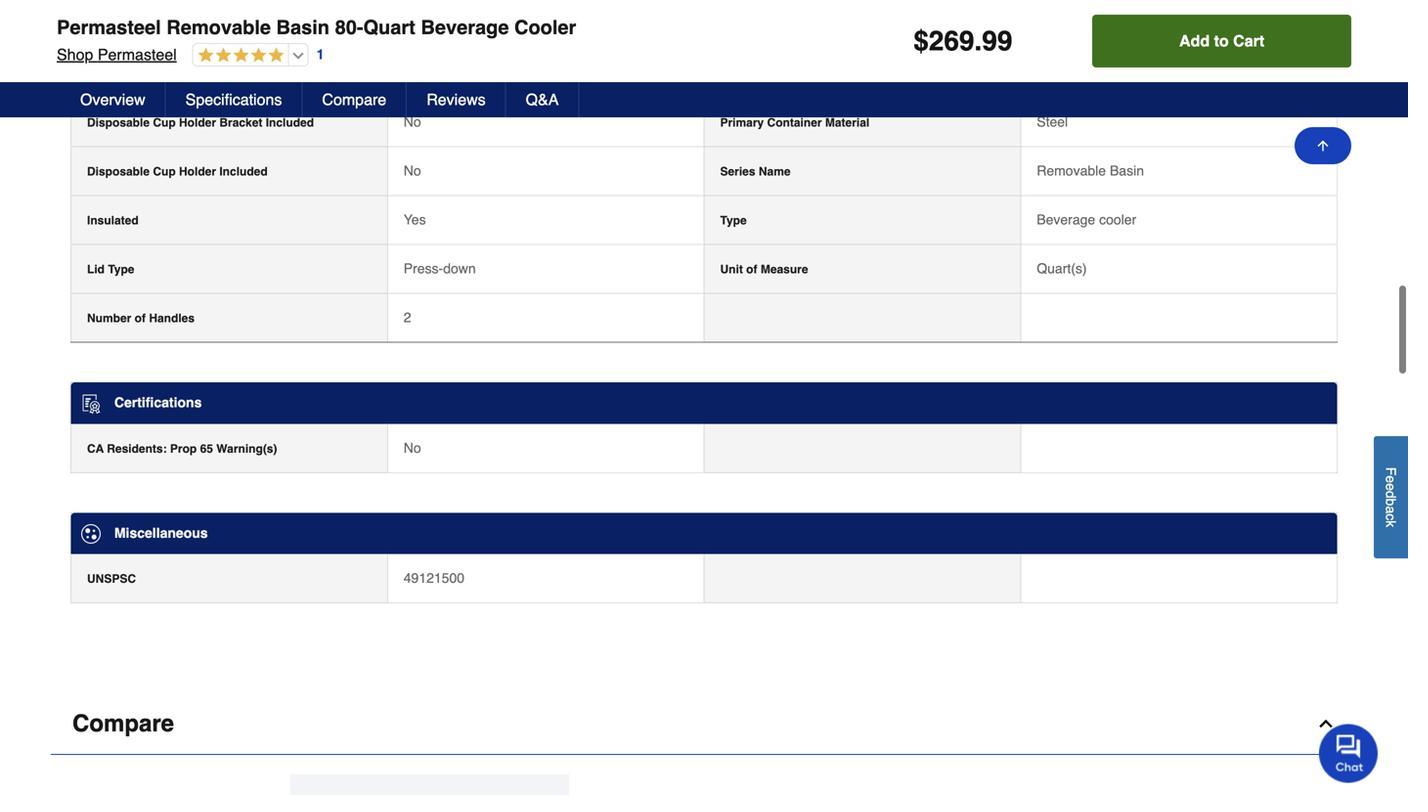 Task type: locate. For each thing, give the bounding box(es) containing it.
basin left 80- at the left of the page
[[276, 16, 330, 39]]

number of handles
[[87, 312, 195, 325]]

1 vertical spatial no
[[404, 163, 421, 179]]

beverage up steel
[[421, 16, 509, 39]]

2 holder from the top
[[179, 165, 216, 179]]

holder down 'specifications'
[[179, 116, 216, 130]]

1 vertical spatial compare
[[72, 710, 174, 737]]

1 vertical spatial number
[[87, 312, 131, 325]]

of for quart(s)
[[746, 263, 758, 276]]

cup
[[153, 116, 176, 130], [153, 165, 176, 179]]

disposable
[[87, 116, 150, 130], [87, 165, 150, 179]]

permasteel up shop permasteel
[[57, 16, 161, 39]]

no
[[404, 114, 421, 130], [404, 163, 421, 179], [404, 440, 421, 456]]

cup down disposable cup holder bracket included
[[153, 165, 176, 179]]

0 vertical spatial of
[[768, 67, 779, 81]]

removable up 5 stars image
[[167, 16, 271, 39]]

removable up beverage cooler
[[1037, 163, 1106, 179]]

number
[[720, 67, 765, 81], [87, 312, 131, 325]]

2 vertical spatial no
[[404, 440, 421, 456]]

removable
[[167, 16, 271, 39], [1037, 163, 1106, 179]]

0 horizontal spatial of
[[135, 312, 146, 325]]

features
[[110, 21, 167, 37]]

f e e d b a c k
[[1383, 467, 1399, 527]]

49121500
[[404, 570, 465, 586]]

2 cup from the top
[[153, 165, 176, 179]]

arrow up image
[[1316, 138, 1331, 154]]

number of shelves
[[720, 67, 827, 81]]

included down "bracket"
[[219, 165, 268, 179]]

chat invite button image
[[1319, 723, 1379, 783]]

insulated
[[87, 214, 139, 228]]

add to cart button
[[1093, 15, 1352, 67]]

0 horizontal spatial basin
[[276, 16, 330, 39]]

0 vertical spatial permasteel
[[57, 16, 161, 39]]

disposable cup holder bracket included
[[87, 116, 314, 130]]

basin up cooler
[[1110, 163, 1144, 179]]

1 up steel
[[1037, 65, 1045, 81]]

1 horizontal spatial 1
[[1037, 65, 1045, 81]]

chevron up image
[[1316, 714, 1336, 734]]

disposable cup holder included
[[87, 165, 268, 179]]

beverage
[[421, 16, 509, 39], [1037, 212, 1096, 228]]

0 horizontal spatial type
[[108, 263, 134, 276]]

e up b
[[1383, 483, 1399, 491]]

quart
[[363, 16, 416, 39]]

2 e from the top
[[1383, 483, 1399, 491]]

compare button
[[303, 82, 407, 117], [51, 694, 1358, 755]]

measure
[[761, 263, 808, 276]]

c
[[1383, 514, 1399, 520]]

number down lid type
[[87, 312, 131, 325]]

1 holder from the top
[[179, 116, 216, 130]]

color/finish family
[[87, 67, 196, 81]]

0 vertical spatial holder
[[179, 116, 216, 130]]

1 horizontal spatial type
[[720, 214, 747, 228]]

cup down family
[[153, 116, 176, 130]]

1 horizontal spatial compare
[[322, 90, 387, 109]]

q&a button
[[506, 82, 579, 117]]

k
[[1383, 520, 1399, 527]]

0 vertical spatial no
[[404, 114, 421, 130]]

of
[[768, 67, 779, 81], [746, 263, 758, 276], [135, 312, 146, 325]]

269
[[929, 25, 975, 57]]

included
[[266, 116, 314, 130], [219, 165, 268, 179]]

stainless steel
[[404, 65, 492, 81]]

permasteel up color/finish family on the left top
[[98, 45, 177, 64]]

2 horizontal spatial of
[[768, 67, 779, 81]]

number up primary
[[720, 67, 765, 81]]

permasteel
[[57, 16, 161, 39], [98, 45, 177, 64]]

type up unit
[[720, 214, 747, 228]]

holder for removable basin
[[179, 165, 216, 179]]

of left shelves
[[768, 67, 779, 81]]

removable basin
[[1037, 163, 1144, 179]]

0 horizontal spatial beverage
[[421, 16, 509, 39]]

overview
[[80, 90, 145, 109]]

specifications
[[186, 90, 282, 109]]

2
[[404, 310, 411, 325]]

of right unit
[[746, 263, 758, 276]]

prop
[[170, 442, 197, 456]]

primary container material
[[720, 116, 870, 130]]

1 vertical spatial type
[[108, 263, 134, 276]]

ca
[[87, 442, 104, 456]]

series
[[720, 165, 756, 179]]

0 horizontal spatial removable
[[167, 16, 271, 39]]

1 vertical spatial holder
[[179, 165, 216, 179]]

disposable down overview
[[87, 116, 150, 130]]

1 vertical spatial basin
[[1110, 163, 1144, 179]]

1 horizontal spatial removable
[[1037, 163, 1106, 179]]

1 cup from the top
[[153, 116, 176, 130]]

cup for steel
[[153, 116, 176, 130]]

beverage up quart(s)
[[1037, 212, 1096, 228]]

disposable for removable basin
[[87, 165, 150, 179]]

specifications button
[[166, 82, 303, 117]]

0 vertical spatial disposable
[[87, 116, 150, 130]]

type
[[720, 214, 747, 228], [108, 263, 134, 276]]

1 vertical spatial of
[[746, 263, 758, 276]]

.
[[975, 25, 982, 57]]

type right lid
[[108, 263, 134, 276]]

steel
[[1037, 114, 1068, 130]]

2 no from the top
[[404, 163, 421, 179]]

add
[[1180, 32, 1210, 50]]

unit
[[720, 263, 743, 276]]

ca residents: prop 65 warning(s)
[[87, 442, 277, 456]]

0 vertical spatial 1
[[317, 47, 324, 62]]

1 vertical spatial beverage
[[1037, 212, 1096, 228]]

1 vertical spatial disposable
[[87, 165, 150, 179]]

1 disposable from the top
[[87, 116, 150, 130]]

1 down "permasteel removable basin 80-quart beverage cooler"
[[317, 47, 324, 62]]

shop permasteel
[[57, 45, 177, 64]]

0 vertical spatial basin
[[276, 16, 330, 39]]

family
[[159, 67, 196, 81]]

1
[[317, 47, 324, 62], [1037, 65, 1045, 81]]

included right "bracket"
[[266, 116, 314, 130]]

1 horizontal spatial of
[[746, 263, 758, 276]]

d
[[1383, 491, 1399, 498]]

2 vertical spatial of
[[135, 312, 146, 325]]

3 no from the top
[[404, 440, 421, 456]]

unspsc
[[87, 572, 136, 586]]

2 disposable from the top
[[87, 165, 150, 179]]

compare
[[322, 90, 387, 109], [72, 710, 174, 737]]

q&a
[[526, 90, 559, 109]]

1 no from the top
[[404, 114, 421, 130]]

bracket
[[219, 116, 262, 130]]

0 vertical spatial beverage
[[421, 16, 509, 39]]

series name
[[720, 165, 791, 179]]

disposable up insulated
[[87, 165, 150, 179]]

e
[[1383, 475, 1399, 483], [1383, 483, 1399, 491]]

0 horizontal spatial number
[[87, 312, 131, 325]]

0 vertical spatial cup
[[153, 116, 176, 130]]

of left handles
[[135, 312, 146, 325]]

lid
[[87, 263, 105, 276]]

0 horizontal spatial compare
[[72, 710, 174, 737]]

1 vertical spatial cup
[[153, 165, 176, 179]]

basin
[[276, 16, 330, 39], [1110, 163, 1144, 179]]

$ 269 . 99
[[914, 25, 1013, 57]]

reviews button
[[407, 82, 506, 117]]

e up d
[[1383, 475, 1399, 483]]

0 vertical spatial compare
[[322, 90, 387, 109]]

cooler
[[1099, 212, 1137, 228]]

f e e d b a c k button
[[1374, 436, 1408, 558]]

0 vertical spatial type
[[720, 214, 747, 228]]

holder down disposable cup holder bracket included
[[179, 165, 216, 179]]

1 horizontal spatial number
[[720, 67, 765, 81]]

0 vertical spatial number
[[720, 67, 765, 81]]

to
[[1214, 32, 1229, 50]]

reviews
[[427, 90, 486, 109]]

1 horizontal spatial basin
[[1110, 163, 1144, 179]]

holder
[[179, 116, 216, 130], [179, 165, 216, 179]]

0 vertical spatial removable
[[167, 16, 271, 39]]

stainless
[[404, 65, 459, 81]]



Task type: describe. For each thing, give the bounding box(es) containing it.
overview button
[[61, 82, 166, 117]]

$
[[914, 25, 929, 57]]

1 vertical spatial permasteel
[[98, 45, 177, 64]]

5 stars image
[[193, 47, 284, 65]]

1 horizontal spatial beverage
[[1037, 212, 1096, 228]]

holder for steel
[[179, 116, 216, 130]]

number for number of shelves
[[720, 67, 765, 81]]

1 vertical spatial removable
[[1037, 163, 1106, 179]]

container
[[767, 116, 822, 130]]

compare for the topmost compare button
[[322, 90, 387, 109]]

shelves
[[782, 67, 827, 81]]

f
[[1383, 467, 1399, 476]]

a
[[1383, 506, 1399, 514]]

disposable for steel
[[87, 116, 150, 130]]

1 e from the top
[[1383, 475, 1399, 483]]

1 vertical spatial 1
[[1037, 65, 1045, 81]]

miscellaneous
[[114, 525, 208, 541]]

quart(s)
[[1037, 261, 1087, 276]]

b
[[1383, 498, 1399, 506]]

cooler
[[514, 16, 576, 39]]

lid type
[[87, 263, 134, 276]]

primary
[[720, 116, 764, 130]]

permasteel removable basin 80-quart beverage cooler
[[57, 16, 576, 39]]

65
[[200, 442, 213, 456]]

press-down
[[404, 261, 476, 276]]

shop
[[57, 45, 93, 64]]

certifications
[[114, 395, 202, 410]]

1 vertical spatial compare button
[[51, 694, 1358, 755]]

cart
[[1233, 32, 1265, 50]]

down
[[443, 261, 476, 276]]

cup for removable basin
[[153, 165, 176, 179]]

press-
[[404, 261, 443, 276]]

80-
[[335, 16, 363, 39]]

name
[[759, 165, 791, 179]]

beverage cooler
[[1037, 212, 1137, 228]]

unit of measure
[[720, 263, 808, 276]]

steel
[[463, 65, 492, 81]]

0 vertical spatial compare button
[[303, 82, 407, 117]]

99
[[982, 25, 1013, 57]]

warning(s)
[[216, 442, 277, 456]]

0 horizontal spatial 1
[[317, 47, 324, 62]]

0 vertical spatial included
[[266, 116, 314, 130]]

no for removable basin
[[404, 163, 421, 179]]

residents:
[[107, 442, 167, 456]]

handles
[[149, 312, 195, 325]]

yes
[[404, 212, 426, 228]]

1 vertical spatial included
[[219, 165, 268, 179]]

number for number of handles
[[87, 312, 131, 325]]

compare for bottom compare button
[[72, 710, 174, 737]]

color/finish
[[87, 67, 156, 81]]

notes image
[[81, 22, 97, 38]]

of for 1
[[768, 67, 779, 81]]

material
[[825, 116, 870, 130]]

no for steel
[[404, 114, 421, 130]]

add to cart
[[1180, 32, 1265, 50]]



Task type: vqa. For each thing, say whether or not it's contained in the screenshot.
1st Cup from the bottom of the page
yes



